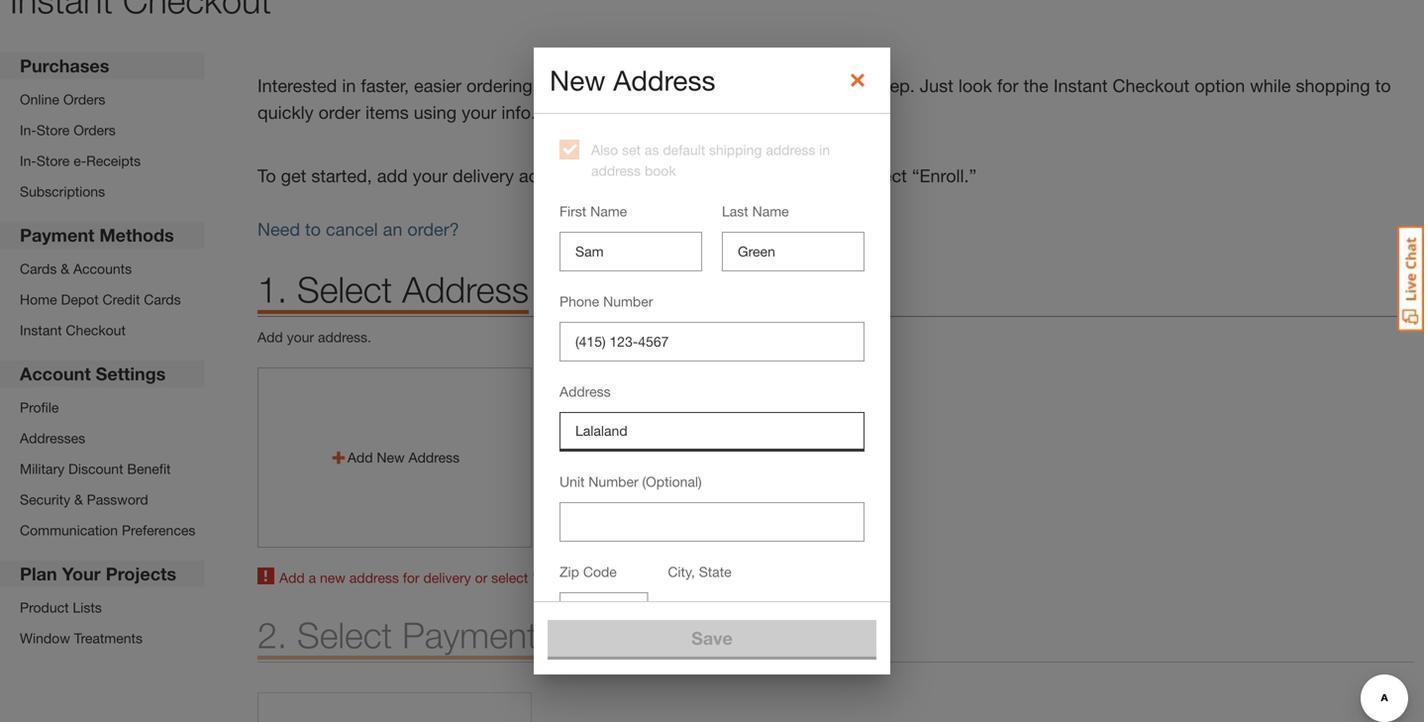 Task type: describe. For each thing, give the bounding box(es) containing it.
e-
[[73, 153, 86, 169]]

0 horizontal spatial to
[[305, 218, 321, 240]]

1 vertical spatial your
[[413, 165, 448, 186]]

discount
[[68, 461, 123, 477]]

preferences
[[122, 522, 196, 538]]

shopping
[[1296, 75, 1370, 96]]

save link
[[548, 620, 877, 657]]

need to cancel an order? link
[[258, 218, 459, 240]]

using
[[414, 102, 457, 123]]

checkout inside interested in faster, easier ordering? you can now buy items in as little as one step. just look for the instant checkout option while shopping to quickly order items using your info.
[[1113, 75, 1190, 96]]

address right new
[[349, 570, 399, 586]]

address.
[[318, 329, 371, 345]]

plus symbol image
[[330, 449, 348, 467]]

addresses
[[20, 430, 85, 446]]

security & password link
[[20, 489, 196, 510]]

product lists link
[[20, 597, 143, 618]]

one
[[841, 75, 870, 96]]

get
[[281, 165, 306, 186]]

window
[[20, 630, 70, 646]]

payment
[[623, 165, 692, 186]]

new
[[550, 64, 606, 96]]

need
[[258, 218, 300, 240]]

need to cancel an order?
[[258, 218, 459, 240]]

orders inside online orders link
[[63, 91, 105, 107]]

profile
[[20, 399, 59, 416]]

new
[[320, 570, 346, 586]]

0 vertical spatial cards
[[20, 261, 57, 277]]

password
[[87, 491, 148, 508]]

benefit
[[127, 461, 171, 477]]

"set
[[532, 570, 559, 586]]

online
[[20, 91, 59, 107]]

1 horizontal spatial select
[[860, 165, 907, 186]]

instant inside instant checkout link
[[20, 322, 62, 338]]

treatments
[[74, 630, 143, 646]]

1 horizontal spatial payment
[[402, 614, 538, 656]]

online orders
[[20, 91, 105, 107]]

2 vertical spatial to
[[634, 570, 647, 586]]

city
[[749, 603, 773, 619]]

save
[[692, 627, 733, 649]]

as left little
[[756, 75, 775, 96]]

receipts
[[86, 153, 141, 169]]

faster,
[[361, 75, 409, 96]]

set
[[622, 142, 641, 158]]

in- for in-store orders
[[20, 122, 37, 138]]

profile link
[[20, 397, 196, 418]]

order?
[[407, 218, 459, 240]]

1.
[[258, 268, 287, 310]]

in-store orders
[[20, 122, 116, 138]]

delivery for for
[[423, 570, 471, 586]]

your
[[62, 563, 101, 584]]

to
[[258, 165, 276, 186]]

and inside new address document
[[777, 603, 800, 619]]

in inside also set as default shipping address in address book
[[819, 142, 830, 158]]

delivery for your
[[453, 165, 514, 186]]

communication preferences link
[[20, 520, 196, 541]]

then
[[820, 165, 855, 186]]

to get started, add your delivery address and payment method below, then select "enroll."
[[258, 165, 977, 186]]

security
[[20, 491, 70, 508]]

settings
[[96, 363, 166, 384]]

depot
[[61, 291, 99, 308]]

0 horizontal spatial select
[[491, 570, 528, 586]]

add your address.
[[258, 329, 371, 345]]

projects
[[106, 563, 176, 584]]

look
[[959, 75, 992, 96]]

accounts
[[73, 261, 132, 277]]

product lists
[[20, 599, 102, 616]]

as left one
[[817, 75, 836, 96]]

zip
[[704, 603, 724, 619]]

1 vertical spatial for
[[403, 570, 420, 586]]

add for add your address.
[[258, 329, 283, 345]]

buy
[[655, 75, 684, 96]]

quickly
[[258, 102, 314, 123]]

product
[[20, 599, 69, 616]]

enter
[[668, 603, 701, 619]]

military
[[20, 461, 64, 477]]

online orders link
[[20, 89, 141, 110]]

instant inside interested in faster, easier ordering? you can now buy items in as little as one step. just look for the instant checkout option while shopping to quickly order items using your info.
[[1054, 75, 1108, 96]]

store for e-
[[37, 153, 70, 169]]

state
[[804, 603, 837, 619]]

purchases
[[20, 55, 109, 76]]

account settings
[[20, 363, 166, 384]]

an
[[383, 218, 402, 240]]

order
[[319, 102, 361, 123]]

subscriptions link
[[20, 181, 141, 202]]

info.
[[502, 102, 536, 123]]



Task type: vqa. For each thing, say whether or not it's contained in the screenshot.
the middle X
no



Task type: locate. For each thing, give the bounding box(es) containing it.
instant down 'home'
[[20, 322, 62, 338]]

0 vertical spatial &
[[61, 261, 69, 277]]

new address
[[550, 64, 716, 96]]

checkout
[[1113, 75, 1190, 96], [66, 322, 126, 338]]

1 in- from the top
[[20, 122, 37, 138]]

address inside document
[[613, 64, 716, 96]]

as right "set
[[563, 570, 577, 586]]

cancel
[[326, 218, 378, 240]]

"enroll."
[[912, 165, 977, 186]]

1 vertical spatial payment
[[402, 614, 538, 656]]

cards up 'home'
[[20, 261, 57, 277]]

items right buy
[[689, 75, 732, 96]]

&
[[61, 261, 69, 277], [74, 491, 83, 508]]

address down also
[[591, 162, 641, 179]]

now
[[616, 75, 650, 96]]

step.
[[875, 75, 915, 96]]

0 vertical spatial store
[[37, 122, 70, 138]]

in-store e-receipts
[[20, 153, 141, 169]]

enter zip for city and state
[[668, 603, 837, 619]]

1 horizontal spatial and
[[777, 603, 800, 619]]

address down info.
[[519, 165, 583, 186]]

add for add a new address for delivery or select "set as default" to continue
[[279, 570, 305, 586]]

add down 1.
[[258, 329, 283, 345]]

select down new
[[297, 614, 392, 656]]

instant checkout link
[[20, 320, 181, 341]]

as inside also set as default shipping address in address book
[[645, 142, 659, 158]]

& up depot
[[61, 261, 69, 277]]

for inside interested in faster, easier ordering? you can now buy items in as little as one step. just look for the instant checkout option while shopping to quickly order items using your info.
[[997, 75, 1019, 96]]

1 horizontal spatial to
[[634, 570, 647, 586]]

0 vertical spatial select
[[860, 165, 907, 186]]

military discount benefit link
[[20, 459, 196, 479]]

a
[[309, 570, 316, 586]]

0 vertical spatial in-
[[20, 122, 37, 138]]

1 vertical spatial orders
[[73, 122, 116, 138]]

address
[[766, 142, 816, 158], [591, 162, 641, 179], [519, 165, 583, 186], [349, 570, 399, 586]]

you
[[547, 75, 577, 96]]

home depot credit cards
[[20, 291, 181, 308]]

the
[[1024, 75, 1049, 96]]

store inside in-store e-receipts link
[[37, 153, 70, 169]]

2 vertical spatial your
[[287, 329, 314, 345]]

1 horizontal spatial checkout
[[1113, 75, 1190, 96]]

0 horizontal spatial address
[[402, 268, 529, 310]]

1. select address
[[258, 268, 529, 310]]

0 vertical spatial delivery
[[453, 165, 514, 186]]

1 horizontal spatial &
[[74, 491, 83, 508]]

plan
[[20, 563, 57, 584]]

in
[[342, 75, 356, 96], [737, 75, 751, 96], [819, 142, 830, 158]]

your
[[462, 102, 497, 123], [413, 165, 448, 186], [287, 329, 314, 345]]

select right then
[[860, 165, 907, 186]]

ordering?
[[467, 75, 543, 96]]

2 horizontal spatial to
[[1375, 75, 1391, 96]]

select for 1.
[[297, 268, 392, 310]]

delivery down info.
[[453, 165, 514, 186]]

to right need
[[305, 218, 321, 240]]

new address document
[[0, 0, 1424, 722]]

1 vertical spatial to
[[305, 218, 321, 240]]

methods
[[99, 224, 174, 246]]

account
[[20, 363, 91, 384]]

1 vertical spatial items
[[366, 102, 409, 123]]

to right default"
[[634, 570, 647, 586]]

address right can
[[613, 64, 716, 96]]

add
[[377, 165, 408, 186]]

1 horizontal spatial address
[[613, 64, 716, 96]]

error image
[[258, 568, 274, 584]]

0 horizontal spatial items
[[366, 102, 409, 123]]

orders up in-store orders link
[[63, 91, 105, 107]]

0 horizontal spatial for
[[403, 570, 420, 586]]

interested in faster, easier ordering? you can now buy items in as little as one step. just look for the instant checkout option while shopping to quickly order items using your info.
[[258, 75, 1391, 123]]

store for orders
[[37, 122, 70, 138]]

to inside interested in faster, easier ordering? you can now buy items in as little as one step. just look for the instant checkout option while shopping to quickly order items using your info.
[[1375, 75, 1391, 96]]

below,
[[763, 165, 815, 186]]

2 in- from the top
[[20, 153, 37, 169]]

for left the
[[997, 75, 1019, 96]]

None text field
[[560, 232, 702, 271], [722, 232, 865, 271], [560, 412, 865, 452], [560, 232, 702, 271], [722, 232, 865, 271], [560, 412, 865, 452]]

checkout left option
[[1113, 75, 1190, 96]]

in left little
[[737, 75, 751, 96]]

0 horizontal spatial &
[[61, 261, 69, 277]]

0 horizontal spatial and
[[588, 165, 618, 186]]

window treatments link
[[20, 628, 143, 649]]

for up 2. select payment
[[403, 570, 420, 586]]

payment down or in the left bottom of the page
[[402, 614, 538, 656]]

& up communication at left
[[74, 491, 83, 508]]

None text field
[[560, 502, 865, 542], [560, 592, 648, 632], [560, 502, 865, 542], [560, 592, 648, 632]]

0 horizontal spatial checkout
[[66, 322, 126, 338]]

communication
[[20, 522, 118, 538]]

1 vertical spatial and
[[777, 603, 800, 619]]

2.
[[258, 614, 287, 656]]

address up below,
[[766, 142, 816, 158]]

delivery left or in the left bottom of the page
[[423, 570, 471, 586]]

1 vertical spatial delivery
[[423, 570, 471, 586]]

for right "zip"
[[728, 603, 745, 619]]

2 select from the top
[[297, 614, 392, 656]]

0 horizontal spatial instant
[[20, 322, 62, 338]]

started,
[[311, 165, 372, 186]]

shipping
[[709, 142, 762, 158]]

& for security
[[74, 491, 83, 508]]

lists
[[73, 599, 102, 616]]

easier
[[414, 75, 462, 96]]

in- up subscriptions
[[20, 153, 37, 169]]

0 vertical spatial orders
[[63, 91, 105, 107]]

2 store from the top
[[37, 153, 70, 169]]

for inside new address document
[[728, 603, 745, 619]]

credit
[[103, 291, 140, 308]]

instant checkout
[[20, 322, 126, 338]]

0 horizontal spatial payment
[[20, 224, 94, 246]]

1 horizontal spatial your
[[413, 165, 448, 186]]

2 vertical spatial for
[[728, 603, 745, 619]]

select for 2.
[[297, 614, 392, 656]]

default"
[[581, 570, 631, 586]]

select
[[860, 165, 907, 186], [491, 570, 528, 586]]

in-
[[20, 122, 37, 138], [20, 153, 37, 169]]

0 vertical spatial select
[[297, 268, 392, 310]]

1 vertical spatial select
[[297, 614, 392, 656]]

1 vertical spatial add
[[279, 570, 305, 586]]

0 horizontal spatial your
[[287, 329, 314, 345]]

0 vertical spatial payment
[[20, 224, 94, 246]]

items down faster,
[[366, 102, 409, 123]]

0 vertical spatial add
[[258, 329, 283, 345]]

cards right credit on the top left
[[144, 291, 181, 308]]

in-store orders link
[[20, 120, 141, 141]]

live chat image
[[1398, 226, 1424, 332]]

in- for in-store e-receipts
[[20, 153, 37, 169]]

in up then
[[819, 142, 830, 158]]

0 horizontal spatial cards
[[20, 261, 57, 277]]

1 vertical spatial &
[[74, 491, 83, 508]]

for
[[997, 75, 1019, 96], [403, 570, 420, 586], [728, 603, 745, 619]]

your inside interested in faster, easier ordering? you can now buy items in as little as one step. just look for the instant checkout option while shopping to quickly order items using your info.
[[462, 102, 497, 123]]

military discount benefit
[[20, 461, 171, 477]]

1 vertical spatial store
[[37, 153, 70, 169]]

1 vertical spatial instant
[[20, 322, 62, 338]]

can
[[582, 75, 611, 96]]

while
[[1250, 75, 1291, 96]]

option
[[1195, 75, 1245, 96]]

window treatments
[[20, 630, 143, 646]]

to right shopping
[[1375, 75, 1391, 96]]

1 vertical spatial checkout
[[66, 322, 126, 338]]

1 horizontal spatial for
[[728, 603, 745, 619]]

method
[[697, 165, 758, 186]]

0 vertical spatial instant
[[1054, 75, 1108, 96]]

address down order?
[[402, 268, 529, 310]]

your down 'ordering?'
[[462, 102, 497, 123]]

0 vertical spatial checkout
[[1113, 75, 1190, 96]]

as
[[756, 75, 775, 96], [817, 75, 836, 96], [645, 142, 659, 158], [563, 570, 577, 586]]

& for cards
[[61, 261, 69, 277]]

just
[[920, 75, 954, 96]]

1 vertical spatial address
[[402, 268, 529, 310]]

2 horizontal spatial your
[[462, 102, 497, 123]]

0 vertical spatial for
[[997, 75, 1019, 96]]

subscriptions
[[20, 183, 105, 200]]

0 vertical spatial your
[[462, 102, 497, 123]]

instant right the
[[1054, 75, 1108, 96]]

payment methods
[[20, 224, 174, 246]]

1 select from the top
[[297, 268, 392, 310]]

and right city
[[777, 603, 800, 619]]

plan your projects
[[20, 563, 176, 584]]

orders inside in-store orders link
[[73, 122, 116, 138]]

0 vertical spatial and
[[588, 165, 618, 186]]

in- inside in-store orders link
[[20, 122, 37, 138]]

1 vertical spatial in-
[[20, 153, 37, 169]]

store down online orders
[[37, 122, 70, 138]]

1 horizontal spatial cards
[[144, 291, 181, 308]]

book
[[645, 162, 676, 179]]

orders down online orders link
[[73, 122, 116, 138]]

0 horizontal spatial in
[[342, 75, 356, 96]]

or
[[475, 570, 488, 586]]

your right add
[[413, 165, 448, 186]]

0 vertical spatial to
[[1375, 75, 1391, 96]]

payment
[[20, 224, 94, 246], [402, 614, 538, 656]]

2 horizontal spatial in
[[819, 142, 830, 158]]

select up address.
[[297, 268, 392, 310]]

and down also
[[588, 165, 618, 186]]

store inside in-store orders link
[[37, 122, 70, 138]]

checkout down home depot credit cards link at top
[[66, 322, 126, 338]]

add a new address for delivery or select "set as default" to continue
[[279, 570, 704, 586]]

1 horizontal spatial instant
[[1054, 75, 1108, 96]]

interested
[[258, 75, 337, 96]]

(999) 999-9999 field
[[560, 322, 865, 362]]

0 vertical spatial address
[[613, 64, 716, 96]]

payment up cards & accounts
[[20, 224, 94, 246]]

1 store from the top
[[37, 122, 70, 138]]

orders
[[63, 91, 105, 107], [73, 122, 116, 138]]

your left address.
[[287, 329, 314, 345]]

as right set
[[645, 142, 659, 158]]

in up 'order'
[[342, 75, 356, 96]]

store left "e-"
[[37, 153, 70, 169]]

1 vertical spatial select
[[491, 570, 528, 586]]

in-store e-receipts link
[[20, 151, 141, 171]]

1 horizontal spatial items
[[689, 75, 732, 96]]

delivery
[[453, 165, 514, 186], [423, 570, 471, 586]]

in- down "online"
[[20, 122, 37, 138]]

communication preferences
[[20, 522, 196, 538]]

addresses link
[[20, 428, 196, 449]]

in- inside in-store e-receipts link
[[20, 153, 37, 169]]

cards & accounts link
[[20, 259, 181, 279]]

also set as default shipping address in address book
[[591, 142, 830, 179]]

home depot credit cards link
[[20, 289, 181, 310]]

also
[[591, 142, 618, 158]]

1 vertical spatial cards
[[144, 291, 181, 308]]

1 horizontal spatial in
[[737, 75, 751, 96]]

default
[[663, 142, 705, 158]]

select right or in the left bottom of the page
[[491, 570, 528, 586]]

2 horizontal spatial for
[[997, 75, 1019, 96]]

add left a
[[279, 570, 305, 586]]

0 vertical spatial items
[[689, 75, 732, 96]]



